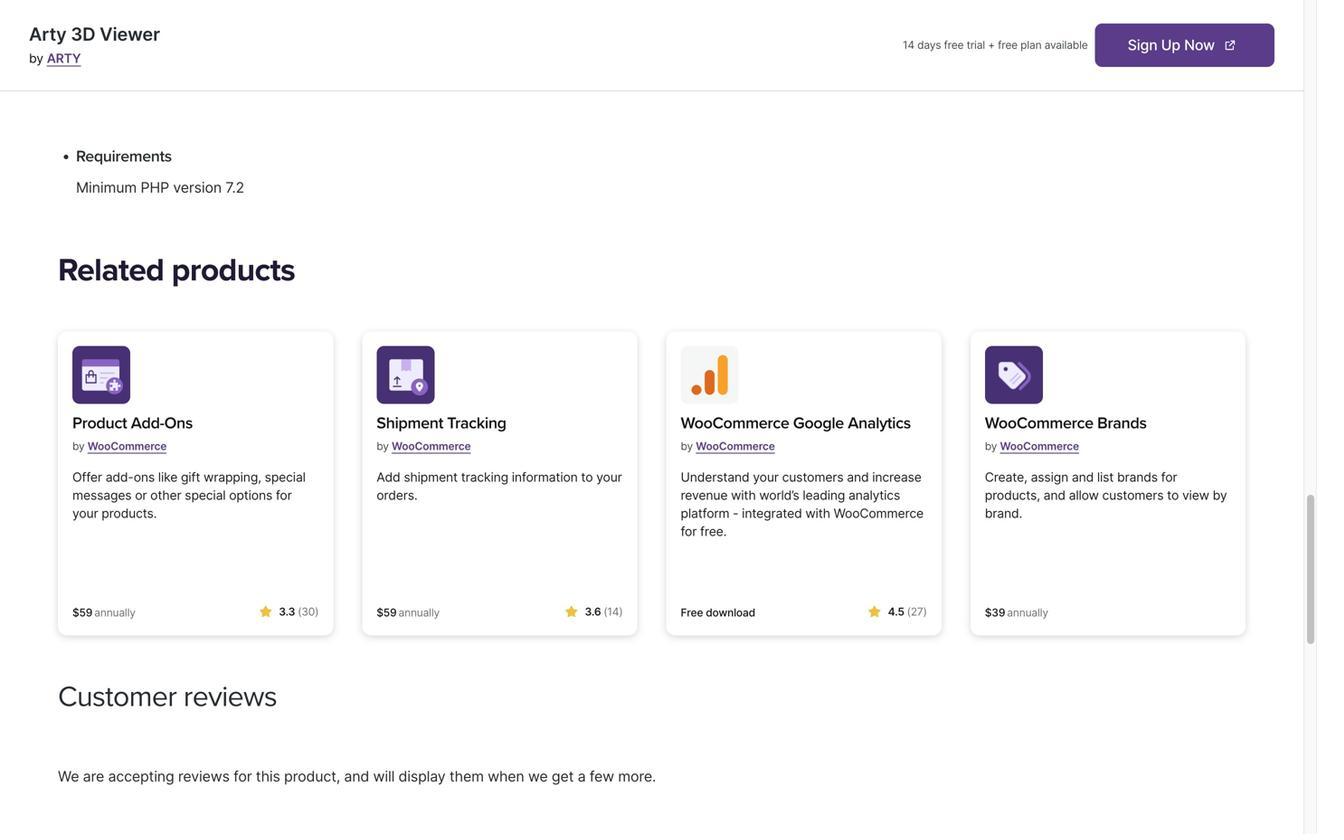 Task type: locate. For each thing, give the bounding box(es) containing it.
2 free from the left
[[998, 38, 1018, 52]]

your inside the offer add-ons like gift wrapping, special messages or other special options for your products.
[[72, 506, 98, 521]]

woocommerce google analytics link
[[681, 411, 911, 436]]

3 ) from the left
[[924, 606, 928, 619]]

product add-ons by woocommerce
[[72, 414, 193, 453]]

0 vertical spatial special
[[265, 470, 306, 485]]

and left will
[[344, 768, 369, 786]]

woocommerce google analytics by woocommerce
[[681, 414, 911, 453]]

$59 annually
[[72, 607, 136, 620], [377, 607, 440, 620]]

for right options
[[276, 488, 292, 503]]

woocommerce link
[[88, 433, 167, 460], [392, 433, 471, 460], [696, 433, 775, 460], [1001, 433, 1080, 460]]

7.2
[[226, 179, 244, 196]]

1 horizontal spatial with
[[806, 506, 831, 521]]

and up allow
[[1072, 470, 1094, 485]]

0 horizontal spatial special
[[185, 488, 226, 503]]

2 $59 annually from the left
[[377, 607, 440, 620]]

customers inside understand your customers and increase revenue with world's leading analytics platform - integrated with woocommerce for free.
[[783, 470, 844, 485]]

reviews
[[184, 680, 277, 715], [178, 768, 230, 786]]

14
[[903, 38, 915, 52], [608, 606, 619, 619]]

2 $59 from the left
[[377, 607, 397, 620]]

your down messages
[[72, 506, 98, 521]]

1 vertical spatial 14
[[608, 606, 619, 619]]

related
[[58, 251, 164, 290]]

3 woocommerce link from the left
[[696, 433, 775, 460]]

1 vertical spatial reviews
[[178, 768, 230, 786]]

3.3 ( 30 )
[[279, 606, 319, 619]]

1 free from the left
[[945, 38, 964, 52]]

0 horizontal spatial $59
[[72, 607, 93, 620]]

by inside product add-ons by woocommerce
[[72, 440, 85, 453]]

$59 for by
[[377, 607, 397, 620]]

0 horizontal spatial to
[[581, 470, 593, 485]]

products,
[[985, 488, 1041, 503]]

by right view
[[1214, 488, 1228, 503]]

for right 'brands'
[[1162, 470, 1178, 485]]

php
[[141, 179, 169, 196]]

0 vertical spatial 14
[[903, 38, 915, 52]]

annually for ons
[[94, 607, 136, 620]]

by inside shipment tracking by woocommerce
[[377, 440, 389, 453]]

1 vertical spatial customers
[[1103, 488, 1164, 503]]

customers down 'brands'
[[1103, 488, 1164, 503]]

1 vertical spatial to
[[1168, 488, 1180, 503]]

1 ) from the left
[[315, 606, 319, 619]]

1 horizontal spatial customers
[[1103, 488, 1164, 503]]

more.
[[618, 768, 656, 786]]

when
[[488, 768, 525, 786]]

1 horizontal spatial to
[[1168, 488, 1180, 503]]

3 annually from the left
[[1008, 607, 1049, 620]]

-
[[733, 506, 739, 521]]

27
[[911, 606, 924, 619]]

0 horizontal spatial annually
[[94, 607, 136, 620]]

for down platform
[[681, 524, 697, 540]]

) right '3.6'
[[619, 606, 623, 619]]

1 $59 from the left
[[72, 607, 93, 620]]

( right '3.6'
[[604, 606, 608, 619]]

will
[[373, 768, 395, 786]]

assign
[[1031, 470, 1069, 485]]

1 $59 annually from the left
[[72, 607, 136, 620]]

create,
[[985, 470, 1028, 485]]

2 horizontal spatial (
[[908, 606, 911, 619]]

14 right '3.6'
[[608, 606, 619, 619]]

list
[[1098, 470, 1114, 485]]

offer
[[72, 470, 102, 485]]

1 horizontal spatial (
[[604, 606, 608, 619]]

1 horizontal spatial your
[[597, 470, 622, 485]]

14 left days
[[903, 38, 915, 52]]

like
[[158, 470, 178, 485]]

4 woocommerce link from the left
[[1001, 433, 1080, 460]]

integrated
[[742, 506, 803, 521]]

woocommerce
[[681, 414, 790, 433], [985, 414, 1094, 433], [88, 440, 167, 453], [392, 440, 471, 453], [696, 440, 775, 453], [1001, 440, 1080, 453], [834, 506, 924, 521]]

special
[[265, 470, 306, 485], [185, 488, 226, 503]]

woocommerce link up understand
[[696, 433, 775, 460]]

0 horizontal spatial your
[[72, 506, 98, 521]]

for left this
[[234, 768, 252, 786]]

reviews up this
[[184, 680, 277, 715]]

2 horizontal spatial )
[[924, 606, 928, 619]]

or
[[135, 488, 147, 503]]

related products
[[58, 251, 295, 290]]

to
[[581, 470, 593, 485], [1168, 488, 1180, 503]]

by inside woocommerce google analytics by woocommerce
[[681, 440, 693, 453]]

brands
[[1118, 470, 1159, 485]]

1 horizontal spatial )
[[619, 606, 623, 619]]

woocommerce link up add-
[[88, 433, 167, 460]]

(
[[298, 606, 302, 619], [604, 606, 608, 619], [908, 606, 911, 619]]

1 horizontal spatial annually
[[399, 607, 440, 620]]

$59
[[72, 607, 93, 620], [377, 607, 397, 620]]

by up create,
[[985, 440, 998, 453]]

) for woocommerce google analytics
[[924, 606, 928, 619]]

understand your customers and increase revenue with world's leading analytics platform - integrated with woocommerce for free.
[[681, 470, 924, 540]]

woocommerce link up assign
[[1001, 433, 1080, 460]]

3 ( from the left
[[908, 606, 911, 619]]

special down "gift"
[[185, 488, 226, 503]]

0 horizontal spatial customers
[[783, 470, 844, 485]]

customer
[[58, 680, 177, 715]]

free right the +
[[998, 38, 1018, 52]]

) right 4.5
[[924, 606, 928, 619]]

1 horizontal spatial $59 annually
[[377, 607, 440, 620]]

1 vertical spatial with
[[806, 506, 831, 521]]

woocommerce link for google
[[696, 433, 775, 460]]

0 horizontal spatial (
[[298, 606, 302, 619]]

your right information
[[597, 470, 622, 485]]

offer add-ons like gift wrapping, special messages or other special options for your products.
[[72, 470, 306, 521]]

1 horizontal spatial free
[[998, 38, 1018, 52]]

$59 for ons
[[72, 607, 93, 620]]

$39 annually
[[985, 607, 1049, 620]]

2 ( from the left
[[604, 606, 608, 619]]

and
[[847, 470, 869, 485], [1072, 470, 1094, 485], [1044, 488, 1066, 503], [344, 768, 369, 786]]

2 annually from the left
[[399, 607, 440, 620]]

add
[[377, 470, 401, 485]]

and down assign
[[1044, 488, 1066, 503]]

for inside understand your customers and increase revenue with world's leading analytics platform - integrated with woocommerce for free.
[[681, 524, 697, 540]]

this
[[256, 768, 280, 786]]

1 woocommerce link from the left
[[88, 433, 167, 460]]

products.
[[102, 506, 157, 521]]

a
[[578, 768, 586, 786]]

are
[[83, 768, 104, 786]]

4.5 ( 27 )
[[889, 606, 928, 619]]

free download
[[681, 607, 756, 620]]

ons
[[164, 414, 193, 433]]

free left trial
[[945, 38, 964, 52]]

plan
[[1021, 38, 1042, 52]]

1 horizontal spatial $59
[[377, 607, 397, 620]]

your
[[597, 470, 622, 485], [753, 470, 779, 485], [72, 506, 98, 521]]

with up -
[[731, 488, 756, 503]]

0 vertical spatial to
[[581, 470, 593, 485]]

) right 3.3
[[315, 606, 319, 619]]

+
[[989, 38, 996, 52]]

14 days free trial + free plan available
[[903, 38, 1089, 52]]

0 horizontal spatial )
[[315, 606, 319, 619]]

1 annually from the left
[[94, 607, 136, 620]]

woocommerce link up shipment
[[392, 433, 471, 460]]

( right 4.5
[[908, 606, 911, 619]]

create, assign and list brands for products, and allow customers to view by brand.
[[985, 470, 1228, 521]]

( right 3.3
[[298, 606, 302, 619]]

by up the add
[[377, 440, 389, 453]]

information
[[512, 470, 578, 485]]

by up understand
[[681, 440, 693, 453]]

days
[[918, 38, 942, 52]]

product
[[72, 414, 127, 433]]

your inside add shipment tracking information to your orders.
[[597, 470, 622, 485]]

$59 annually for ons
[[72, 607, 136, 620]]

1 horizontal spatial 14
[[903, 38, 915, 52]]

free
[[945, 38, 964, 52], [998, 38, 1018, 52]]

accepting
[[108, 768, 174, 786]]

revenue
[[681, 488, 728, 503]]

0 horizontal spatial $59 annually
[[72, 607, 136, 620]]

sign
[[1128, 36, 1158, 54]]

add-
[[131, 414, 164, 433]]

3d
[[71, 23, 95, 45]]

and up analytics
[[847, 470, 869, 485]]

sign up now
[[1128, 36, 1216, 54]]

to left view
[[1168, 488, 1180, 503]]

get
[[552, 768, 574, 786]]

minimum php version 7.2
[[76, 179, 244, 196]]

to right information
[[581, 470, 593, 485]]

reviews right accepting
[[178, 768, 230, 786]]

woocommerce link for tracking
[[392, 433, 471, 460]]

30
[[302, 606, 315, 619]]

2 woocommerce link from the left
[[392, 433, 471, 460]]

2 ) from the left
[[619, 606, 623, 619]]

2 horizontal spatial annually
[[1008, 607, 1049, 620]]

by inside arty 3d viewer by arty
[[29, 51, 43, 66]]

by
[[29, 51, 43, 66], [72, 440, 85, 453], [377, 440, 389, 453], [681, 440, 693, 453], [985, 440, 998, 453], [1214, 488, 1228, 503]]

by down 'arty' at the top left of page
[[29, 51, 43, 66]]

1 vertical spatial special
[[185, 488, 226, 503]]

0 vertical spatial with
[[731, 488, 756, 503]]

customers up leading
[[783, 470, 844, 485]]

special up options
[[265, 470, 306, 485]]

0 vertical spatial customers
[[783, 470, 844, 485]]

3.6
[[585, 606, 601, 619]]

available
[[1045, 38, 1089, 52]]

annually
[[94, 607, 136, 620], [399, 607, 440, 620], [1008, 607, 1049, 620]]

1 horizontal spatial special
[[265, 470, 306, 485]]

with down leading
[[806, 506, 831, 521]]

arty
[[47, 51, 81, 66]]

your inside understand your customers and increase revenue with world's leading analytics platform - integrated with woocommerce for free.
[[753, 470, 779, 485]]

your up world's
[[753, 470, 779, 485]]

for
[[1162, 470, 1178, 485], [276, 488, 292, 503], [681, 524, 697, 540], [234, 768, 252, 786]]

2 horizontal spatial your
[[753, 470, 779, 485]]

1 ( from the left
[[298, 606, 302, 619]]

customers
[[783, 470, 844, 485], [1103, 488, 1164, 503]]

by down the product
[[72, 440, 85, 453]]

0 horizontal spatial free
[[945, 38, 964, 52]]

sign up now link
[[1096, 24, 1275, 67]]



Task type: describe. For each thing, give the bounding box(es) containing it.
0 vertical spatial reviews
[[184, 680, 277, 715]]

view
[[1183, 488, 1210, 503]]

wrapping,
[[204, 470, 262, 485]]

3.3
[[279, 606, 295, 619]]

leading
[[803, 488, 846, 503]]

them
[[450, 768, 484, 786]]

minimum
[[76, 179, 137, 196]]

woocommerce inside shipment tracking by woocommerce
[[392, 440, 471, 453]]

analytics
[[849, 488, 901, 503]]

customers inside create, assign and list brands for products, and allow customers to view by brand.
[[1103, 488, 1164, 503]]

customer reviews
[[58, 680, 277, 715]]

free
[[681, 607, 704, 620]]

we
[[529, 768, 548, 786]]

display
[[399, 768, 446, 786]]

product add-ons link
[[72, 411, 193, 436]]

$59 annually for by
[[377, 607, 440, 620]]

and inside understand your customers and increase revenue with world's leading analytics platform - integrated with woocommerce for free.
[[847, 470, 869, 485]]

we are accepting reviews for this product, and will display them when we get a few more.
[[58, 768, 656, 786]]

products
[[172, 251, 295, 290]]

by inside create, assign and list brands for products, and allow customers to view by brand.
[[1214, 488, 1228, 503]]

we
[[58, 768, 79, 786]]

version
[[173, 179, 222, 196]]

allow
[[1070, 488, 1100, 503]]

shipment tracking by woocommerce
[[377, 414, 507, 453]]

world's
[[760, 488, 800, 503]]

to inside create, assign and list brands for products, and allow customers to view by brand.
[[1168, 488, 1180, 503]]

platform
[[681, 506, 730, 521]]

options
[[229, 488, 273, 503]]

up
[[1162, 36, 1181, 54]]

woocommerce link for add-
[[88, 433, 167, 460]]

download
[[706, 607, 756, 620]]

gift
[[181, 470, 200, 485]]

0 horizontal spatial with
[[731, 488, 756, 503]]

brand.
[[985, 506, 1023, 521]]

add shipment tracking information to your orders.
[[377, 470, 622, 503]]

messages
[[72, 488, 132, 503]]

( for product add-ons
[[298, 606, 302, 619]]

other
[[150, 488, 182, 503]]

) for shipment tracking
[[619, 606, 623, 619]]

arty 3d viewer by arty
[[29, 23, 160, 66]]

woocommerce brands by woocommerce
[[985, 414, 1147, 453]]

google
[[794, 414, 844, 433]]

woocommerce link for brands
[[1001, 433, 1080, 460]]

) for product add-ons
[[315, 606, 319, 619]]

$39
[[985, 607, 1006, 620]]

ons
[[134, 470, 155, 485]]

woocommerce brands link
[[985, 411, 1147, 436]]

annually for by
[[399, 607, 440, 620]]

shipment
[[377, 414, 444, 433]]

tracking
[[461, 470, 509, 485]]

( for shipment tracking
[[604, 606, 608, 619]]

product,
[[284, 768, 340, 786]]

shipment tracking link
[[377, 411, 507, 436]]

few
[[590, 768, 615, 786]]

4.5
[[889, 606, 905, 619]]

woocommerce inside product add-ons by woocommerce
[[88, 440, 167, 453]]

trial
[[967, 38, 986, 52]]

shipment
[[404, 470, 458, 485]]

requirements
[[76, 147, 172, 166]]

0 horizontal spatial 14
[[608, 606, 619, 619]]

brands
[[1098, 414, 1147, 433]]

for inside create, assign and list brands for products, and allow customers to view by brand.
[[1162, 470, 1178, 485]]

now
[[1185, 36, 1216, 54]]

increase
[[873, 470, 922, 485]]

add-
[[106, 470, 134, 485]]

analytics
[[848, 414, 911, 433]]

( for woocommerce google analytics
[[908, 606, 911, 619]]

by inside woocommerce brands by woocommerce
[[985, 440, 998, 453]]

viewer
[[100, 23, 160, 45]]

tracking
[[447, 414, 507, 433]]

woocommerce inside understand your customers and increase revenue with world's leading analytics platform - integrated with woocommerce for free.
[[834, 506, 924, 521]]

understand
[[681, 470, 750, 485]]

for inside the offer add-ons like gift wrapping, special messages or other special options for your products.
[[276, 488, 292, 503]]

to inside add shipment tracking information to your orders.
[[581, 470, 593, 485]]

orders.
[[377, 488, 418, 503]]

arty link
[[47, 51, 81, 66]]

free.
[[701, 524, 727, 540]]

3.6 ( 14 )
[[585, 606, 623, 619]]



Task type: vqa. For each thing, say whether or not it's contained in the screenshot.
Analytics
yes



